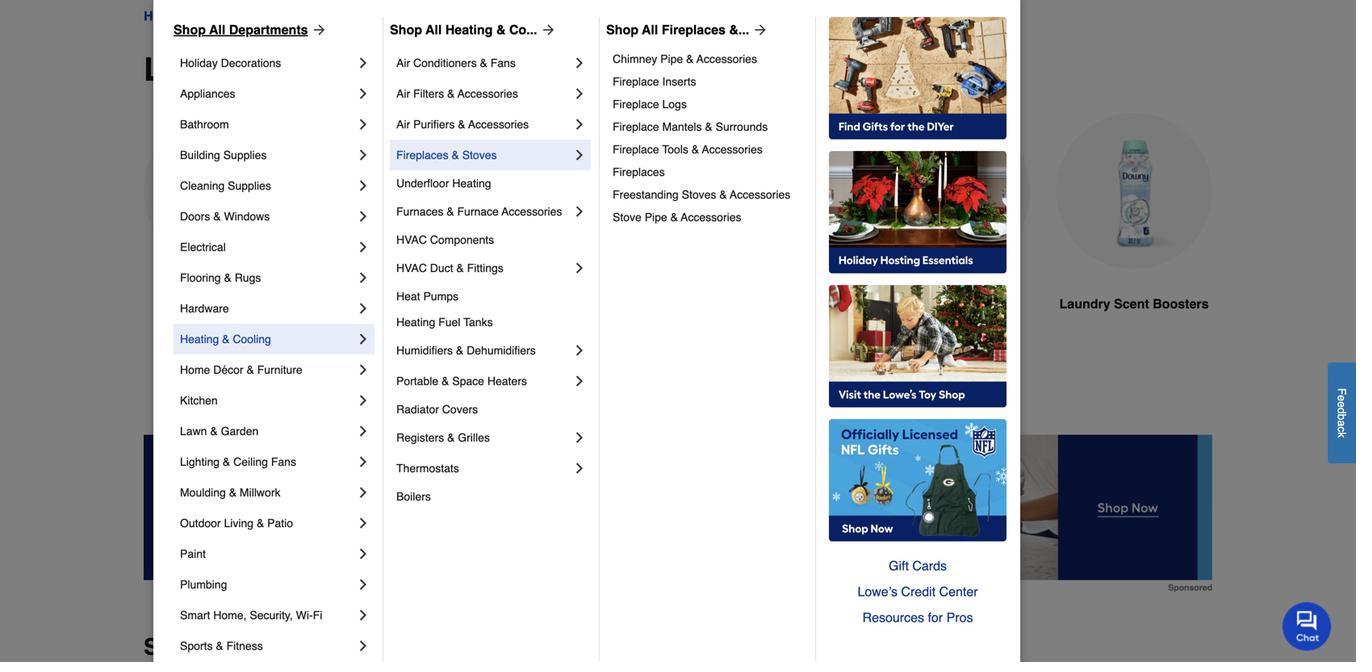 Task type: locate. For each thing, give the bounding box(es) containing it.
& left cooling
[[222, 333, 230, 346]]

fireplace mantels & surrounds
[[613, 120, 768, 133]]

2 arrow right image from the left
[[749, 22, 769, 38]]

f
[[1336, 388, 1349, 395]]

arrow right image
[[308, 22, 327, 38], [749, 22, 769, 38]]

1 fabric from the left
[[354, 296, 392, 311]]

1 vertical spatial hvac
[[396, 262, 427, 275]]

arrow right image up chimney pipe & accessories link
[[749, 22, 769, 38]]

shop up conditioners
[[390, 22, 422, 37]]

& right "décor"
[[247, 363, 254, 376]]

2 fireplace from the top
[[613, 98, 659, 111]]

1 vertical spatial fans
[[271, 455, 296, 468]]

chevron right image for building supplies
[[355, 147, 371, 163]]

gift
[[889, 558, 909, 573]]

chevron right image
[[572, 55, 588, 71], [355, 116, 371, 132], [355, 147, 371, 163], [572, 147, 588, 163], [572, 203, 588, 220], [355, 208, 371, 224], [572, 260, 588, 276], [355, 362, 371, 378], [572, 373, 588, 389], [355, 392, 371, 409], [355, 423, 371, 439], [355, 484, 371, 501], [355, 546, 371, 562], [355, 607, 371, 623], [355, 638, 371, 654]]

accessories down surrounds
[[702, 143, 763, 156]]

laundry down the shop all departments at the left of the page
[[144, 51, 271, 88]]

1 e from the top
[[1336, 395, 1349, 401]]

all inside the shop all fireplaces &... link
[[642, 22, 658, 37]]

cleaning
[[194, 8, 248, 23], [180, 179, 225, 192]]

chevron right image for humidifiers & dehumidifiers
[[572, 342, 588, 358]]

sports & fitness
[[180, 639, 263, 652]]

& up inserts
[[686, 52, 694, 65]]

for
[[928, 610, 943, 625]]

2 vertical spatial air
[[396, 118, 410, 131]]

decorations
[[221, 57, 281, 69]]

pipe inside chimney pipe & accessories link
[[661, 52, 683, 65]]

hvac down furnaces
[[396, 233, 427, 246]]

appliances
[[180, 87, 235, 100]]

boilers link
[[396, 484, 588, 509]]

home décor & furniture
[[180, 363, 303, 376]]

humidifiers
[[396, 344, 453, 357]]

conditioners
[[413, 57, 477, 69]]

heating down hardware on the left top of page
[[180, 333, 219, 346]]

chevron right image for fireplaces & stoves
[[572, 147, 588, 163]]

& left furnace
[[447, 205, 454, 218]]

washing
[[715, 296, 768, 311]]

air for air conditioners & fans
[[396, 57, 410, 69]]

k
[[1336, 432, 1349, 438]]

laundry for bottle of downy laundry scent booster. image in the top right of the page
[[1060, 296, 1111, 311]]

1 horizontal spatial stoves
[[682, 188, 716, 201]]

chevron right image for hvac duct & fittings
[[572, 260, 588, 276]]

chevron right image for portable & space heaters
[[572, 373, 588, 389]]

gift cards
[[889, 558, 947, 573]]

& down the freestanding stoves & accessories
[[671, 211, 678, 224]]

0 vertical spatial hvac
[[396, 233, 427, 246]]

boosters
[[1153, 296, 1209, 311]]

visit the lowe's toy shop. image
[[829, 285, 1007, 408]]

hvac up heat
[[396, 262, 427, 275]]

scent
[[1114, 296, 1149, 311]]

all for fireplaces
[[642, 22, 658, 37]]

dehumidifiers
[[467, 344, 536, 357]]

pipe inside stove pipe & accessories 'link'
[[645, 211, 667, 224]]

chevron right image for flooring & rugs
[[355, 270, 371, 286]]

arrow right image inside shop all departments link
[[308, 22, 327, 38]]

0 horizontal spatial fabric
[[354, 296, 392, 311]]

fabric softeners
[[354, 296, 455, 311]]

outdoor living & patio link
[[180, 508, 355, 539]]

hvac components
[[396, 233, 494, 246]]

supplies up windows
[[228, 179, 271, 192]]

thermostats
[[396, 462, 459, 475]]

air purifiers & accessories
[[396, 118, 529, 131]]

0 vertical spatial cleaning supplies
[[194, 8, 306, 23]]

2 horizontal spatial shop
[[606, 22, 639, 37]]

1 all from the left
[[209, 22, 226, 37]]

fireplaces link
[[613, 161, 804, 183]]

accessories for stove pipe & accessories
[[681, 211, 742, 224]]

detergent
[[219, 296, 279, 311]]

fireplace for fireplace inserts
[[613, 75, 659, 88]]

washing machine cleaners
[[715, 296, 824, 331]]

1 horizontal spatial shop
[[390, 22, 422, 37]]

1 vertical spatial home
[[180, 363, 210, 376]]

covers
[[442, 403, 478, 416]]

fireplaces
[[662, 22, 726, 37], [396, 149, 449, 161], [613, 166, 665, 178]]

& left rugs
[[224, 271, 232, 284]]

shop all fireplaces &...
[[606, 22, 749, 37]]

radiator covers
[[396, 403, 478, 416]]

pipe down freestanding
[[645, 211, 667, 224]]

underfloor heating
[[396, 177, 491, 190]]

fireplaces up underfloor
[[396, 149, 449, 161]]

freestanding
[[613, 188, 679, 201]]

plumbing link
[[180, 569, 355, 600]]

fireplace left tools
[[613, 143, 659, 156]]

2 horizontal spatial all
[[642, 22, 658, 37]]

heating & cooling
[[180, 333, 271, 346]]

3 shop from the left
[[606, 22, 639, 37]]

accessories for air filters & accessories
[[458, 87, 518, 100]]

chevron right image for kitchen
[[355, 392, 371, 409]]

pipe for stove
[[645, 211, 667, 224]]

all up chimney
[[642, 22, 658, 37]]

2 all from the left
[[426, 22, 442, 37]]

smart
[[180, 609, 210, 622]]

bottle of downy laundry scent booster. image
[[1056, 113, 1213, 269]]

shop up chimney
[[606, 22, 639, 37]]

0 vertical spatial fans
[[491, 57, 516, 69]]

chevron right image for furnaces & furnace accessories
[[572, 203, 588, 220]]

fabric inside 'fabric softeners' link
[[354, 296, 392, 311]]

air filters & accessories
[[396, 87, 518, 100]]

chevron right image for home décor & furniture
[[355, 362, 371, 378]]

1 horizontal spatial fans
[[491, 57, 516, 69]]

shop up holiday
[[174, 22, 206, 37]]

fireplaces for fireplaces
[[613, 166, 665, 178]]

cleaning supplies link
[[194, 6, 306, 26], [180, 170, 355, 201]]

1 shop from the left
[[174, 22, 206, 37]]

surrounds
[[716, 120, 768, 133]]

laundry for white bottle of shout stain remover. image
[[511, 296, 562, 311]]

paint
[[180, 547, 206, 560]]

& left millwork
[[229, 486, 237, 499]]

supplies
[[252, 8, 306, 23], [370, 8, 420, 23], [280, 51, 415, 88], [223, 149, 267, 161], [228, 179, 271, 192]]

& left the grilles on the bottom left
[[447, 431, 455, 444]]

electrical link
[[180, 232, 355, 262]]

accessories down the freestanding stoves & accessories 'link'
[[681, 211, 742, 224]]

furniture
[[257, 363, 303, 376]]

fabric left heat
[[354, 296, 392, 311]]

0 vertical spatial laundry supplies
[[320, 8, 420, 23]]

fabric softeners link
[[326, 113, 483, 352]]

1 vertical spatial fireplaces
[[396, 149, 449, 161]]

removers
[[601, 296, 663, 311]]

2 vertical spatial fireplaces
[[613, 166, 665, 178]]

pipe up inserts
[[661, 52, 683, 65]]

chevron right image for appliances
[[355, 86, 371, 102]]

orange box of tide washing machine cleaner. image
[[691, 113, 848, 269]]

e up b
[[1336, 401, 1349, 408]]

chevron right image for plumbing
[[355, 576, 371, 593]]

chevron right image for thermostats
[[572, 460, 588, 476]]

1 arrow right image from the left
[[308, 22, 327, 38]]

chevron right image
[[355, 55, 371, 71], [355, 86, 371, 102], [572, 86, 588, 102], [572, 116, 588, 132], [355, 178, 371, 194], [355, 239, 371, 255], [355, 270, 371, 286], [355, 300, 371, 316], [355, 331, 371, 347], [572, 342, 588, 358], [572, 430, 588, 446], [355, 454, 371, 470], [572, 460, 588, 476], [355, 515, 371, 531], [355, 576, 371, 593]]

doors & windows
[[180, 210, 270, 223]]

0 vertical spatial fireplaces
[[662, 22, 726, 37]]

air left filters
[[396, 87, 410, 100]]

air for air purifiers & accessories
[[396, 118, 410, 131]]

home for home
[[144, 8, 180, 23]]

chimney pipe & accessories link
[[613, 48, 804, 70]]

lawn & garden link
[[180, 416, 355, 446]]

chevron right image for holiday decorations
[[355, 55, 371, 71]]

cleaning supplies link up decorations
[[194, 6, 306, 26]]

portable & space heaters link
[[396, 366, 572, 396]]

sports & fitness link
[[180, 631, 355, 661]]

accessories for air purifiers & accessories
[[468, 118, 529, 131]]

&
[[496, 22, 506, 37], [686, 52, 694, 65], [480, 57, 488, 69], [447, 87, 455, 100], [458, 118, 466, 131], [705, 120, 713, 133], [692, 143, 699, 156], [452, 149, 459, 161], [720, 188, 727, 201], [447, 205, 454, 218], [213, 210, 221, 223], [671, 211, 678, 224], [457, 262, 464, 275], [224, 271, 232, 284], [222, 333, 230, 346], [456, 344, 464, 357], [247, 363, 254, 376], [442, 375, 449, 388], [210, 425, 218, 438], [447, 431, 455, 444], [223, 455, 230, 468], [229, 486, 237, 499], [257, 517, 264, 530], [216, 639, 223, 652]]

cleaning down building
[[180, 179, 225, 192]]

home link
[[144, 6, 180, 26]]

cleaning up the holiday decorations
[[194, 8, 248, 23]]

lawn
[[180, 425, 207, 438]]

hvac duct & fittings link
[[396, 253, 572, 283]]

arrow right image for shop all departments
[[308, 22, 327, 38]]

security,
[[250, 609, 293, 622]]

fireplace down chimney
[[613, 75, 659, 88]]

& up stove pipe & accessories 'link'
[[720, 188, 727, 201]]

accessories up fireplace inserts link
[[697, 52, 757, 65]]

f e e d b a c k
[[1336, 388, 1349, 438]]

& left the "co..."
[[496, 22, 506, 37]]

home for home décor & furniture
[[180, 363, 210, 376]]

building supplies
[[180, 149, 267, 161]]

resources for pros
[[863, 610, 973, 625]]

stoves
[[462, 149, 497, 161], [682, 188, 716, 201]]

2 hvac from the top
[[396, 262, 427, 275]]

home,
[[213, 609, 247, 622]]

fireplace inside 'link'
[[613, 143, 659, 156]]

arrow right image inside the shop all fireplaces &... link
[[749, 22, 769, 38]]

heat pumps link
[[396, 283, 588, 309]]

1 horizontal spatial home
[[180, 363, 210, 376]]

& right purifiers
[[458, 118, 466, 131]]

fireplaces up "chimney pipe & accessories"
[[662, 22, 726, 37]]

3 fireplace from the top
[[613, 120, 659, 133]]

fans up air filters & accessories link
[[491, 57, 516, 69]]

co...
[[509, 22, 537, 37]]

accessories up fireplaces & stoves link
[[468, 118, 529, 131]]

stain
[[565, 296, 597, 311]]

air conditioners & fans
[[396, 57, 516, 69]]

chevron right image for electrical
[[355, 239, 371, 255]]

& right duct
[[457, 262, 464, 275]]

chevron right image for air filters & accessories
[[572, 86, 588, 102]]

fireplace for fireplace mantels & surrounds
[[613, 120, 659, 133]]

departments
[[229, 22, 308, 37]]

all for heating
[[426, 22, 442, 37]]

radiator
[[396, 403, 439, 416]]

tanks
[[464, 316, 493, 329]]

fireplace down fireplace logs
[[613, 120, 659, 133]]

lowe's
[[858, 584, 898, 599]]

home
[[144, 8, 180, 23], [180, 363, 210, 376]]

laundry stain removers
[[511, 296, 663, 311]]

4 fireplace from the top
[[613, 143, 659, 156]]

fireplace down fireplace inserts
[[613, 98, 659, 111]]

fireplaces inside fireplaces & stoves link
[[396, 149, 449, 161]]

0 horizontal spatial stoves
[[462, 149, 497, 161]]

accessories up hvac components link
[[502, 205, 562, 218]]

0 vertical spatial air
[[396, 57, 410, 69]]

sports
[[180, 639, 213, 652]]

accessories up air purifiers & accessories link
[[458, 87, 518, 100]]

1 air from the top
[[396, 57, 410, 69]]

resources for pros link
[[829, 605, 1007, 631]]

flooring & rugs
[[180, 271, 261, 284]]

fabric for fabric softeners
[[354, 296, 392, 311]]

chevron right image for sports & fitness
[[355, 638, 371, 654]]

accessories for freestanding stoves & accessories
[[730, 188, 791, 201]]

fireplaces inside fireplaces link
[[613, 166, 665, 178]]

cleaning supplies up decorations
[[194, 8, 306, 23]]

0 vertical spatial pipe
[[661, 52, 683, 65]]

1 vertical spatial stoves
[[682, 188, 716, 201]]

laundry down flooring
[[165, 296, 216, 311]]

fireplaces up freestanding
[[613, 166, 665, 178]]

1 vertical spatial air
[[396, 87, 410, 100]]

fabric inside 'fabric fresheners' link
[[896, 296, 935, 311]]

all inside 'shop all heating & co...' link
[[426, 22, 442, 37]]

air left purifiers
[[396, 118, 410, 131]]

underfloor heating link
[[396, 170, 588, 196]]

chevron right image for lawn & garden
[[355, 423, 371, 439]]

fans right ceiling
[[271, 455, 296, 468]]

fireplace mantels & surrounds link
[[613, 115, 804, 138]]

white bottle of shout stain remover. image
[[509, 113, 665, 270]]

fabric left fresheners
[[896, 296, 935, 311]]

0 horizontal spatial arrow right image
[[308, 22, 327, 38]]

chimney
[[613, 52, 657, 65]]

by
[[207, 634, 233, 660]]

fireplace for fireplace tools & accessories
[[613, 143, 659, 156]]

arrow right image up holiday decorations link
[[308, 22, 327, 38]]

0 horizontal spatial all
[[209, 22, 226, 37]]

hvac for hvac duct & fittings
[[396, 262, 427, 275]]

2 air from the top
[[396, 87, 410, 100]]

garden
[[221, 425, 259, 438]]

laundry left scent on the right of the page
[[1060, 296, 1111, 311]]

2 shop from the left
[[390, 22, 422, 37]]

hvac components link
[[396, 227, 588, 253]]

fans inside the air conditioners & fans link
[[491, 57, 516, 69]]

1 horizontal spatial all
[[426, 22, 442, 37]]

flooring
[[180, 271, 221, 284]]

1 horizontal spatial fabric
[[896, 296, 935, 311]]

heating fuel tanks link
[[396, 309, 588, 335]]

e up d
[[1336, 395, 1349, 401]]

supplies up holiday decorations link
[[252, 8, 306, 23]]

0 vertical spatial cleaning supplies link
[[194, 6, 306, 26]]

3 air from the top
[[396, 118, 410, 131]]

chat invite button image
[[1283, 602, 1332, 651]]

air left conditioners
[[396, 57, 410, 69]]

0 horizontal spatial home
[[144, 8, 180, 23]]

fi
[[313, 609, 322, 622]]

0 vertical spatial stoves
[[462, 149, 497, 161]]

blue spray bottle of febreze fabric freshener. image
[[874, 113, 1030, 270]]

fireplace tools & accessories link
[[613, 138, 804, 161]]

all up the holiday decorations
[[209, 22, 226, 37]]

3 all from the left
[[642, 22, 658, 37]]

1 horizontal spatial arrow right image
[[749, 22, 769, 38]]

cleaning supplies link up windows
[[180, 170, 355, 201]]

1 hvac from the top
[[396, 233, 427, 246]]

0 horizontal spatial shop
[[174, 22, 206, 37]]

fans inside lighting & ceiling fans link
[[271, 455, 296, 468]]

0 vertical spatial home
[[144, 8, 180, 23]]

all for departments
[[209, 22, 226, 37]]

chevron right image for smart home, security, wi-fi
[[355, 607, 371, 623]]

all inside shop all departments link
[[209, 22, 226, 37]]

air for air filters & accessories
[[396, 87, 410, 100]]

& right sports
[[216, 639, 223, 652]]

all up conditioners
[[426, 22, 442, 37]]

2 fabric from the left
[[896, 296, 935, 311]]

1 fireplace from the top
[[613, 75, 659, 88]]

holiday hosting essentials. image
[[829, 151, 1007, 274]]

cleaning supplies up doors & windows
[[180, 179, 271, 192]]

0 horizontal spatial fans
[[271, 455, 296, 468]]

1 vertical spatial cleaning
[[180, 179, 225, 192]]

fireplace tools & accessories
[[613, 143, 763, 156]]

1 vertical spatial pipe
[[645, 211, 667, 224]]

stoves up underfloor heating link
[[462, 149, 497, 161]]

accessories down fireplaces link
[[730, 188, 791, 201]]

laundry left "stain"
[[511, 296, 562, 311]]

millwork
[[240, 486, 281, 499]]

shop for shop all fireplaces &...
[[606, 22, 639, 37]]

stoves up stove pipe & accessories 'link'
[[682, 188, 716, 201]]



Task type: describe. For each thing, give the bounding box(es) containing it.
air purifiers & accessories link
[[396, 109, 572, 140]]

brand
[[239, 634, 304, 660]]

laundry detergent
[[165, 296, 279, 311]]

fans for air conditioners & fans
[[491, 57, 516, 69]]

laundry scent boosters link
[[1056, 113, 1213, 352]]

laundry supplies link
[[320, 6, 420, 26]]

fabric fresheners
[[896, 296, 1008, 311]]

shop all fireplaces &... link
[[606, 20, 769, 40]]

fireplaces & stoves link
[[396, 140, 572, 170]]

laundry right departments
[[320, 8, 367, 23]]

chevron right image for air purifiers & accessories
[[572, 116, 588, 132]]

arrow right image for shop all fireplaces &...
[[749, 22, 769, 38]]

chevron right image for moulding & millwork
[[355, 484, 371, 501]]

wi-
[[296, 609, 313, 622]]

center
[[939, 584, 978, 599]]

resources
[[863, 610, 924, 625]]

& right doors
[[213, 210, 221, 223]]

accessories for fireplace tools & accessories
[[702, 143, 763, 156]]

1 vertical spatial cleaning supplies link
[[180, 170, 355, 201]]

green container of gain laundry detergent. image
[[144, 113, 300, 269]]

& left ceiling
[[223, 455, 230, 468]]

appliances link
[[180, 78, 355, 109]]

& up fireplace tools & accessories 'link'
[[705, 120, 713, 133]]

chevron right image for hardware
[[355, 300, 371, 316]]

humidifiers & dehumidifiers
[[396, 344, 536, 357]]

heating & cooling link
[[180, 324, 355, 354]]

chevron right image for lighting & ceiling fans
[[355, 454, 371, 470]]

lighting & ceiling fans
[[180, 455, 296, 468]]

freestanding stoves & accessories link
[[613, 183, 804, 206]]

grilles
[[458, 431, 490, 444]]

heating up furnace
[[452, 177, 491, 190]]

1 vertical spatial laundry supplies
[[144, 51, 415, 88]]

stove pipe & accessories link
[[613, 206, 804, 228]]

& left "patio"
[[257, 517, 264, 530]]

shop for shop all departments
[[174, 22, 206, 37]]

paint link
[[180, 539, 355, 569]]

chevron right image for outdoor living & patio
[[355, 515, 371, 531]]

chevron right image for air conditioners & fans
[[572, 55, 588, 71]]

stove
[[613, 211, 642, 224]]

lighting
[[180, 455, 220, 468]]

chimney pipe & accessories
[[613, 52, 757, 65]]

laundry for green container of gain laundry detergent. "image"
[[165, 296, 216, 311]]

heating down softeners
[[396, 316, 435, 329]]

moulding & millwork link
[[180, 477, 355, 508]]

décor
[[213, 363, 243, 376]]

tools
[[662, 143, 689, 156]]

moulding
[[180, 486, 226, 499]]

hvac for hvac components
[[396, 233, 427, 246]]

& left space
[[442, 375, 449, 388]]

hvac duct & fittings
[[396, 262, 504, 275]]

pros
[[947, 610, 973, 625]]

a
[[1336, 420, 1349, 427]]

shop all heating & co...
[[390, 22, 537, 37]]

supplies down bathroom link
[[223, 149, 267, 161]]

lowe's credit center
[[858, 584, 978, 599]]

furnaces
[[396, 205, 444, 218]]

radiator covers link
[[396, 396, 588, 422]]

2 e from the top
[[1336, 401, 1349, 408]]

stoves inside 'link'
[[682, 188, 716, 201]]

ceiling
[[233, 455, 268, 468]]

smart home, security, wi-fi link
[[180, 600, 355, 631]]

fireplaces for fireplaces & stoves
[[396, 149, 449, 161]]

holiday decorations link
[[180, 48, 355, 78]]

chevron right image for bathroom
[[355, 116, 371, 132]]

freestanding stoves & accessories
[[613, 188, 791, 201]]

chevron right image for cleaning supplies
[[355, 178, 371, 194]]

& up underfloor heating
[[452, 149, 459, 161]]

arrow right image
[[537, 22, 557, 38]]

chevron right image for heating & cooling
[[355, 331, 371, 347]]

furnace
[[457, 205, 499, 218]]

fans for lighting & ceiling fans
[[271, 455, 296, 468]]

machine
[[772, 296, 824, 311]]

home décor & furniture link
[[180, 354, 355, 385]]

stove pipe & accessories
[[613, 211, 742, 224]]

accessories for chimney pipe & accessories
[[697, 52, 757, 65]]

space
[[452, 375, 484, 388]]

& up air filters & accessories link
[[480, 57, 488, 69]]

kitchen link
[[180, 385, 355, 416]]

laundry detergent link
[[144, 113, 300, 352]]

living
[[224, 517, 254, 530]]

doors & windows link
[[180, 201, 355, 232]]

supplies up conditioners
[[370, 8, 420, 23]]

credit
[[901, 584, 936, 599]]

heating up air conditioners & fans at top
[[445, 22, 493, 37]]

fireplaces inside the shop all fireplaces &... link
[[662, 22, 726, 37]]

registers & grilles link
[[396, 422, 572, 453]]

pipe for chimney
[[661, 52, 683, 65]]

heat
[[396, 290, 420, 303]]

outdoor
[[180, 517, 221, 530]]

officially licensed n f l gifts. shop now. image
[[829, 419, 1007, 542]]

boilers
[[396, 490, 431, 503]]

logs
[[662, 98, 687, 111]]

find gifts for the diyer. image
[[829, 17, 1007, 140]]

advertisement region
[[144, 435, 1213, 592]]

& down fuel
[[456, 344, 464, 357]]

furnaces & furnace accessories link
[[396, 196, 572, 227]]

1 vertical spatial cleaning supplies
[[180, 179, 271, 192]]

&...
[[729, 22, 749, 37]]

registers
[[396, 431, 444, 444]]

building supplies link
[[180, 140, 355, 170]]

& right lawn
[[210, 425, 218, 438]]

fuel
[[439, 316, 461, 329]]

patio
[[267, 517, 293, 530]]

fabric for fabric fresheners
[[896, 296, 935, 311]]

softeners
[[396, 296, 455, 311]]

c
[[1336, 426, 1349, 432]]

shop all departments
[[174, 22, 308, 37]]

b
[[1336, 414, 1349, 420]]

chevron right image for doors & windows
[[355, 208, 371, 224]]

heat pumps
[[396, 290, 459, 303]]

inserts
[[662, 75, 696, 88]]

supplies down laundry supplies link
[[280, 51, 415, 88]]

cooling
[[233, 333, 271, 346]]

blue bottle of downy fabric softener. image
[[326, 113, 483, 269]]

& right filters
[[447, 87, 455, 100]]

shop for shop all heating & co...
[[390, 22, 422, 37]]

fireplace logs
[[613, 98, 687, 111]]

chevron right image for registers & grilles
[[572, 430, 588, 446]]

bathroom
[[180, 118, 229, 131]]

& right tools
[[692, 143, 699, 156]]

fireplace for fireplace logs
[[613, 98, 659, 111]]

0 vertical spatial cleaning
[[194, 8, 248, 23]]

mantels
[[662, 120, 702, 133]]

accessories for furnaces & furnace accessories
[[502, 205, 562, 218]]

heating fuel tanks
[[396, 316, 493, 329]]

holiday
[[180, 57, 218, 69]]

chevron right image for paint
[[355, 546, 371, 562]]

washing machine cleaners link
[[691, 113, 848, 372]]

purifiers
[[413, 118, 455, 131]]



Task type: vqa. For each thing, say whether or not it's contained in the screenshot.
Ideas
no



